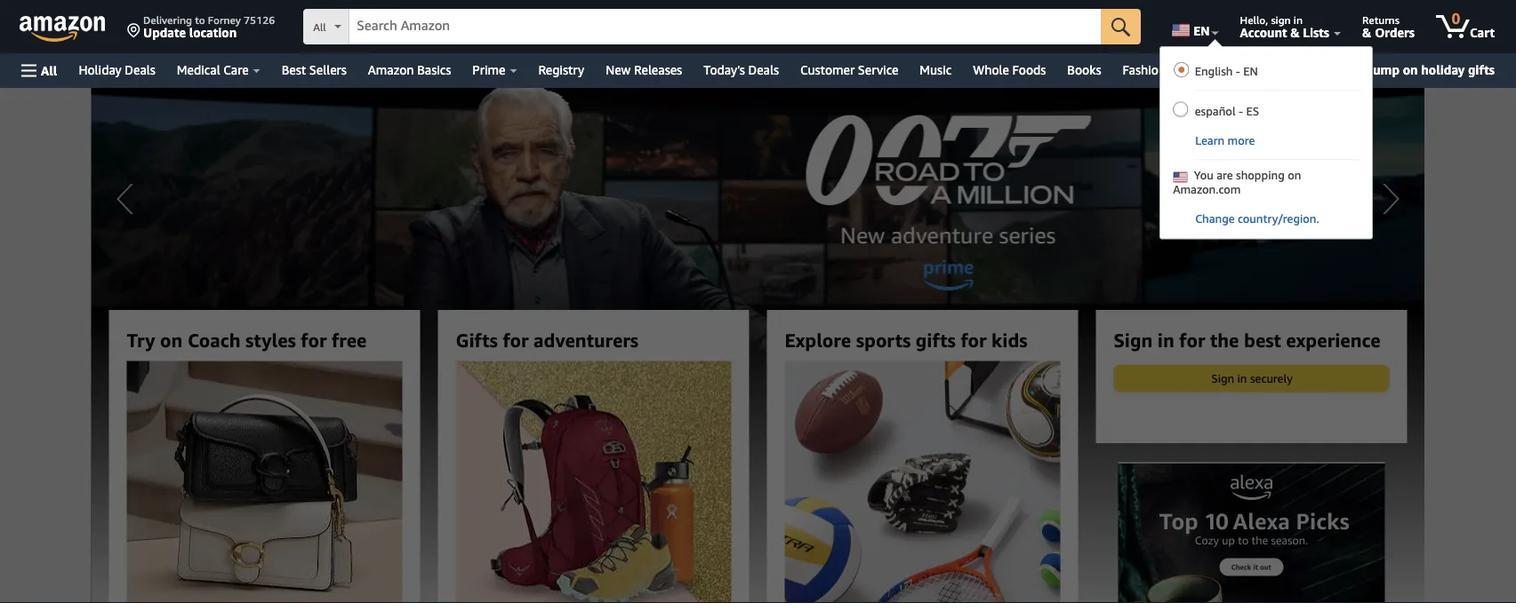 Task type: describe. For each thing, give the bounding box(es) containing it.
are
[[1217, 169, 1233, 182]]

es
[[1247, 104, 1260, 118]]

books link
[[1057, 58, 1112, 83]]

español
[[1195, 104, 1236, 118]]

amazon for amazon basics
[[368, 63, 414, 77]]

1 for from the left
[[301, 329, 327, 351]]

customer
[[800, 63, 855, 77]]

today's
[[704, 63, 745, 77]]

customer service link
[[790, 58, 909, 83]]

delivering
[[143, 13, 192, 26]]

you
[[1194, 169, 1214, 182]]

get a jump on holiday gifts
[[1336, 62, 1495, 77]]

explore sports gifts for kids
[[785, 329, 1028, 351]]

gifts inside main content
[[916, 329, 956, 351]]

free
[[332, 329, 367, 351]]

cart
[[1470, 25, 1495, 40]]

medical care
[[177, 63, 249, 77]]

on for shopping
[[1288, 169, 1302, 182]]

customer service
[[800, 63, 899, 77]]

watch the amazon original series 007: road to a million with prime now on prime video image
[[91, 88, 1425, 604]]

basics
[[417, 63, 451, 77]]

music
[[920, 63, 952, 77]]

update
[[143, 25, 186, 40]]

sports
[[856, 329, 911, 351]]

none submit inside the 'all' "search box"
[[1101, 9, 1141, 44]]

main content containing try on coach styles for free
[[0, 88, 1516, 604]]

sign in for the best experience
[[1114, 329, 1381, 351]]

today's deals
[[704, 63, 779, 77]]

location
[[189, 25, 237, 40]]

fashion
[[1123, 63, 1166, 77]]

best sellers link
[[271, 58, 357, 83]]

All search field
[[304, 9, 1141, 46]]

account
[[1240, 25, 1288, 40]]

all inside button
[[41, 63, 57, 78]]

best
[[282, 63, 306, 77]]

learn more link
[[1173, 133, 1360, 154]]

in for sign in securely
[[1238, 372, 1247, 385]]

amazon basics link
[[357, 58, 462, 83]]

explore sports gifts for kids image
[[754, 361, 1091, 604]]

shopping
[[1236, 169, 1285, 182]]

new releases link
[[595, 58, 693, 83]]

registry link
[[528, 58, 595, 83]]

in for sign in for the best experience
[[1158, 329, 1175, 351]]

1 vertical spatial en
[[1244, 64, 1258, 78]]

all inside "search box"
[[313, 21, 326, 33]]

whole foods
[[973, 63, 1046, 77]]

holiday
[[79, 63, 122, 77]]

gifts for adventurers image
[[425, 361, 762, 604]]

new releases
[[606, 63, 682, 77]]

medical care link
[[166, 58, 271, 83]]

books
[[1068, 63, 1102, 77]]

securely
[[1250, 372, 1293, 385]]

english - en
[[1195, 64, 1258, 78]]

delivering to forney 75126 update location
[[143, 13, 275, 40]]

sign in securely link
[[1115, 366, 1389, 392]]

español - es
[[1195, 104, 1260, 118]]

explore
[[785, 329, 851, 351]]

0 vertical spatial en
[[1194, 23, 1210, 38]]

sign for sign in securely
[[1212, 372, 1235, 385]]

amazon basics
[[368, 63, 451, 77]]

3 for from the left
[[961, 329, 987, 351]]

holiday
[[1422, 62, 1465, 77]]

whole foods link
[[963, 58, 1057, 83]]

all button
[[13, 53, 65, 88]]

releases
[[634, 63, 682, 77]]

foods
[[1013, 63, 1046, 77]]

sign in securely
[[1212, 372, 1293, 385]]

adventurers
[[534, 329, 639, 351]]

learn
[[1196, 133, 1225, 147]]

gifts for adventurers
[[456, 329, 639, 351]]

home
[[1237, 63, 1271, 77]]

navigation navigation
[[0, 0, 1516, 248]]

amazon for amazon home
[[1187, 63, 1234, 77]]

more
[[1228, 133, 1255, 147]]



Task type: locate. For each thing, give the bounding box(es) containing it.
1 horizontal spatial sign
[[1212, 372, 1235, 385]]

prime link
[[462, 58, 528, 83]]

0 vertical spatial on
[[1403, 62, 1418, 77]]

get a jump on holiday gifts link
[[1329, 59, 1502, 82]]

1 vertical spatial on
[[1288, 169, 1302, 182]]

jump
[[1370, 62, 1400, 77]]

amazon up the español
[[1187, 63, 1234, 77]]

en up the "english"
[[1194, 23, 1210, 38]]

medical
[[177, 63, 220, 77]]

try on coach styles for free image
[[96, 361, 433, 604]]

returns
[[1363, 13, 1400, 26]]

0 vertical spatial all
[[313, 21, 326, 33]]

0 horizontal spatial gifts
[[916, 329, 956, 351]]

- left es
[[1239, 104, 1243, 118]]

on
[[1403, 62, 1418, 77], [1288, 169, 1302, 182], [160, 329, 183, 351]]

0 horizontal spatial deals
[[125, 63, 156, 77]]

deals for today's deals
[[748, 63, 779, 77]]

best
[[1244, 329, 1282, 351]]

in inside navigation navigation
[[1294, 13, 1303, 26]]

a
[[1360, 62, 1367, 77]]

2 vertical spatial on
[[160, 329, 183, 351]]

all down 'amazon' image on the top left of page
[[41, 63, 57, 78]]

hello,
[[1240, 13, 1269, 26]]

1 deals from the left
[[125, 63, 156, 77]]

amazon home
[[1187, 63, 1271, 77]]

& for returns
[[1363, 25, 1372, 40]]

4 for from the left
[[1180, 329, 1206, 351]]

0 horizontal spatial en
[[1194, 23, 1210, 38]]

sign
[[1114, 329, 1153, 351], [1212, 372, 1235, 385]]

returns & orders
[[1363, 13, 1415, 40]]

1 horizontal spatial on
[[1288, 169, 1302, 182]]

amazon home link
[[1177, 58, 1281, 83]]

in left securely
[[1238, 372, 1247, 385]]

& left orders
[[1363, 25, 1372, 40]]

1 vertical spatial all
[[41, 63, 57, 78]]

new
[[606, 63, 631, 77]]

for left kids
[[961, 329, 987, 351]]

1 & from the left
[[1291, 25, 1300, 40]]

en
[[1194, 23, 1210, 38], [1244, 64, 1258, 78]]

None submit
[[1101, 9, 1141, 44]]

gifts
[[1468, 62, 1495, 77], [916, 329, 956, 351]]

the
[[1210, 329, 1239, 351]]

2 deals from the left
[[748, 63, 779, 77]]

styles
[[246, 329, 296, 351]]

1 vertical spatial in
[[1158, 329, 1175, 351]]

1 vertical spatial gifts
[[916, 329, 956, 351]]

0 vertical spatial gifts
[[1468, 62, 1495, 77]]

gifts right sports
[[916, 329, 956, 351]]

holiday deals
[[79, 63, 156, 77]]

on right shopping
[[1288, 169, 1302, 182]]

1 horizontal spatial &
[[1363, 25, 1372, 40]]

account & lists
[[1240, 25, 1330, 40]]

amazon left basics
[[368, 63, 414, 77]]

1 horizontal spatial en
[[1244, 64, 1258, 78]]

main content
[[0, 88, 1516, 604]]

deals for holiday deals
[[125, 63, 156, 77]]

on inside main content
[[160, 329, 183, 351]]

in left the
[[1158, 329, 1175, 351]]

best sellers
[[282, 63, 347, 77]]

service
[[858, 63, 899, 77]]

0 horizontal spatial in
[[1158, 329, 1175, 351]]

amazon.com
[[1173, 183, 1241, 197]]

gifts inside navigation navigation
[[1468, 62, 1495, 77]]

& inside returns & orders
[[1363, 25, 1372, 40]]

&
[[1291, 25, 1300, 40], [1363, 25, 1372, 40]]

try
[[127, 329, 155, 351]]

try on coach styles for free
[[127, 329, 367, 351]]

kids
[[992, 329, 1028, 351]]

in right sign
[[1294, 13, 1303, 26]]

0 horizontal spatial on
[[160, 329, 183, 351]]

0 vertical spatial sign
[[1114, 329, 1153, 351]]

1 horizontal spatial all
[[313, 21, 326, 33]]

holiday deals link
[[68, 58, 166, 83]]

experience
[[1286, 329, 1381, 351]]

0 horizontal spatial sign
[[1114, 329, 1153, 351]]

get
[[1336, 62, 1356, 77]]

1 vertical spatial sign
[[1212, 372, 1235, 385]]

change country/region.
[[1196, 212, 1320, 226]]

registry
[[538, 63, 585, 77]]

2 horizontal spatial in
[[1294, 13, 1303, 26]]

country/region.
[[1238, 212, 1320, 226]]

-
[[1236, 64, 1241, 78], [1239, 104, 1243, 118]]

for right gifts
[[503, 329, 529, 351]]

amazon image
[[20, 16, 106, 43]]

sign
[[1271, 13, 1291, 26]]

gifts down cart
[[1468, 62, 1495, 77]]

fashion link
[[1112, 58, 1177, 83]]

0 horizontal spatial amazon
[[368, 63, 414, 77]]

deals
[[125, 63, 156, 77], [748, 63, 779, 77]]

0
[[1452, 10, 1461, 27]]

0 vertical spatial -
[[1236, 64, 1241, 78]]

on right the jump
[[1403, 62, 1418, 77]]

orders
[[1375, 25, 1415, 40]]

on right "try"
[[160, 329, 183, 351]]

0 vertical spatial in
[[1294, 13, 1303, 26]]

75126
[[244, 13, 275, 26]]

deals right today's
[[748, 63, 779, 77]]

1 amazon from the left
[[368, 63, 414, 77]]

all up best sellers
[[313, 21, 326, 33]]

hello, sign in
[[1240, 13, 1303, 26]]

english
[[1195, 64, 1233, 78]]

1 horizontal spatial gifts
[[1468, 62, 1495, 77]]

1 horizontal spatial deals
[[748, 63, 779, 77]]

today's deals link
[[693, 58, 790, 83]]

1 horizontal spatial in
[[1238, 372, 1247, 385]]

gifts
[[456, 329, 498, 351]]

on inside you are shopping on amazon.com
[[1288, 169, 1302, 182]]

- for english
[[1236, 64, 1241, 78]]

you are shopping on amazon.com
[[1173, 169, 1302, 197]]

0 horizontal spatial all
[[41, 63, 57, 78]]

2 for from the left
[[503, 329, 529, 351]]

prime
[[473, 63, 506, 77]]

1 vertical spatial -
[[1239, 104, 1243, 118]]

forney
[[208, 13, 241, 26]]

sellers
[[309, 63, 347, 77]]

en right the "english"
[[1244, 64, 1258, 78]]

to
[[195, 13, 205, 26]]

coach
[[188, 329, 241, 351]]

1 horizontal spatial amazon
[[1187, 63, 1234, 77]]

for
[[301, 329, 327, 351], [503, 329, 529, 351], [961, 329, 987, 351], [1180, 329, 1206, 351]]

care
[[224, 63, 249, 77]]

2 horizontal spatial on
[[1403, 62, 1418, 77]]

amazon
[[368, 63, 414, 77], [1187, 63, 1234, 77]]

2 vertical spatial in
[[1238, 372, 1247, 385]]

in
[[1294, 13, 1303, 26], [1158, 329, 1175, 351], [1238, 372, 1247, 385]]

& left lists
[[1291, 25, 1300, 40]]

lists
[[1303, 25, 1330, 40]]

whole
[[973, 63, 1009, 77]]

change country/region. link
[[1173, 212, 1360, 233]]

2 & from the left
[[1363, 25, 1372, 40]]

for left free
[[301, 329, 327, 351]]

music link
[[909, 58, 963, 83]]

for left the
[[1180, 329, 1206, 351]]

& for account
[[1291, 25, 1300, 40]]

0 horizontal spatial &
[[1291, 25, 1300, 40]]

change
[[1196, 212, 1235, 226]]

- right the "english"
[[1236, 64, 1241, 78]]

sign for sign in for the best experience
[[1114, 329, 1153, 351]]

2 amazon from the left
[[1187, 63, 1234, 77]]

deals right holiday
[[125, 63, 156, 77]]

Search Amazon text field
[[350, 10, 1101, 44]]

on for jump
[[1403, 62, 1418, 77]]

en link
[[1162, 4, 1227, 49]]

- for español
[[1239, 104, 1243, 118]]



Task type: vqa. For each thing, say whether or not it's contained in the screenshot.
first list: from the right
no



